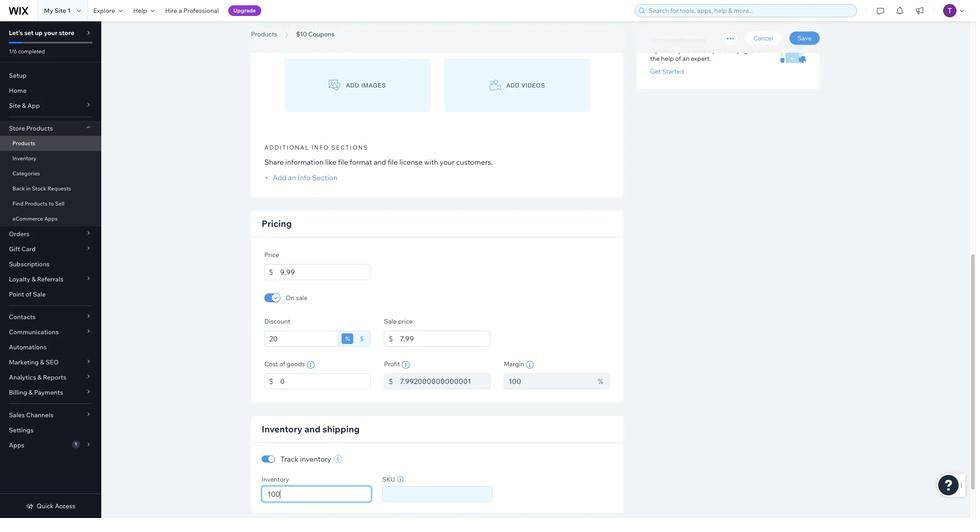 Task type: locate. For each thing, give the bounding box(es) containing it.
& for marketing
[[40, 359, 44, 367]]

your right up
[[44, 29, 57, 37]]

a up optimize
[[665, 36, 668, 44]]

1 vertical spatial apps
[[9, 442, 24, 450]]

& inside marketing & seo popup button
[[40, 359, 44, 367]]

add for add images
[[346, 82, 360, 89]]

sale down loyalty & referrals
[[33, 291, 46, 299]]

sale price
[[384, 318, 413, 326]]

inventory up track
[[262, 424, 303, 435]]

inventory and shipping
[[262, 424, 360, 435]]

of right point
[[26, 291, 32, 299]]

0 horizontal spatial add
[[346, 82, 360, 89]]

1 vertical spatial your
[[678, 47, 691, 55]]

1 horizontal spatial hire
[[651, 36, 663, 44]]

a left professional
[[179, 7, 182, 15]]

0 vertical spatial and
[[295, 22, 310, 29]]

1 horizontal spatial of
[[280, 361, 285, 369]]

automations
[[9, 344, 47, 352]]

$10 down the images and videos
[[296, 30, 307, 38]]

billing
[[9, 389, 27, 397]]

hire up optimize
[[651, 36, 663, 44]]

sections
[[332, 144, 368, 151]]

0 vertical spatial products link
[[247, 30, 282, 39]]

cancel
[[754, 34, 774, 42]]

products link
[[247, 30, 282, 39], [0, 136, 101, 151]]

sku
[[383, 476, 395, 484]]

in
[[26, 185, 31, 192]]

& inside analytics & reports dropdown button
[[37, 374, 42, 382]]

site right my
[[55, 7, 66, 15]]

apps down settings
[[9, 442, 24, 450]]

marketing & seo
[[9, 359, 59, 367]]

file left license
[[388, 158, 398, 167]]

inventory down track
[[262, 476, 289, 484]]

subscriptions link
[[0, 257, 101, 272]]

0 horizontal spatial 1
[[68, 7, 71, 15]]

add right the gallery image
[[346, 82, 360, 89]]

1 vertical spatial hire
[[651, 36, 663, 44]]

loyalty & referrals
[[9, 276, 63, 284]]

& inside billing & payments popup button
[[29, 389, 33, 397]]

gift card button
[[0, 242, 101, 257]]

sale left "price"
[[384, 318, 397, 326]]

& right billing
[[29, 389, 33, 397]]

1 inside sidebar element
[[75, 442, 77, 448]]

0 vertical spatial of
[[676, 55, 682, 63]]

info tooltip image right profit
[[402, 362, 410, 370]]

gallery image
[[329, 80, 341, 91]]

on sale
[[286, 294, 308, 302]]

with down cancel button
[[757, 47, 769, 55]]

apps
[[44, 216, 58, 222], [9, 442, 24, 450]]

and left 'videos'
[[295, 22, 310, 29]]

site
[[55, 7, 66, 15], [9, 102, 21, 110]]

access
[[55, 503, 75, 511]]

coupons
[[283, 19, 352, 39], [309, 30, 335, 38]]

2 vertical spatial and
[[305, 424, 321, 435]]

products
[[251, 30, 278, 38], [26, 124, 53, 132], [12, 140, 35, 147], [25, 201, 47, 207]]

with
[[757, 47, 769, 55], [424, 158, 439, 167]]

settings
[[9, 427, 34, 435]]

2 horizontal spatial of
[[676, 55, 682, 63]]

communications button
[[0, 325, 101, 340]]

sidebar element
[[0, 21, 101, 519]]

hire for hire a professional
[[651, 36, 663, 44]]

1 vertical spatial of
[[26, 291, 32, 299]]

& inside loyalty & referrals 'dropdown button'
[[32, 276, 36, 284]]

1 horizontal spatial info tooltip image
[[526, 362, 534, 370]]

& inside site & app popup button
[[22, 102, 26, 110]]

0 vertical spatial inventory
[[12, 155, 36, 162]]

cancel button
[[746, 32, 782, 45]]

save button
[[790, 32, 820, 45]]

2 vertical spatial inventory
[[262, 476, 289, 484]]

analytics
[[9, 374, 36, 382]]

1 add from the left
[[346, 82, 360, 89]]

1 horizontal spatial $10
[[296, 30, 307, 38]]

info tooltip image
[[307, 362, 315, 370]]

2 info tooltip image from the left
[[526, 362, 534, 370]]

$10 down upgrade button at the left
[[251, 19, 279, 39]]

1 vertical spatial and
[[374, 158, 386, 167]]

1 horizontal spatial site
[[55, 7, 66, 15]]

1 horizontal spatial file
[[388, 158, 398, 167]]

of for point of sale
[[26, 291, 32, 299]]

0 vertical spatial sale
[[33, 291, 46, 299]]

1 horizontal spatial 1
[[75, 442, 77, 448]]

information
[[286, 158, 324, 167]]

and right format on the top left of page
[[374, 158, 386, 167]]

site down home
[[9, 102, 21, 110]]

upgrade
[[234, 7, 256, 14]]

the
[[651, 55, 660, 63]]

& for loyalty
[[32, 276, 36, 284]]

home
[[9, 87, 27, 95]]

site & app
[[9, 102, 40, 110]]

products down images on the top of the page
[[251, 30, 278, 38]]

payments
[[34, 389, 63, 397]]

point of sale
[[9, 291, 46, 299]]

0 vertical spatial your
[[44, 29, 57, 37]]

0 horizontal spatial a
[[179, 7, 182, 15]]

0 horizontal spatial hire
[[165, 7, 177, 15]]

margin
[[504, 361, 525, 369]]

track inventory
[[281, 455, 331, 464]]

$10 coupons form
[[101, 0, 977, 519]]

your left customers.
[[440, 158, 455, 167]]

hire inside $10 coupons form
[[651, 36, 663, 44]]

a inside $10 coupons form
[[665, 36, 668, 44]]

0 horizontal spatial sale
[[33, 291, 46, 299]]

hire a professional
[[165, 7, 219, 15]]

1
[[68, 7, 71, 15], [75, 442, 77, 448]]

products link down images on the top of the page
[[247, 30, 282, 39]]

your inside sidebar element
[[44, 29, 57, 37]]

a
[[179, 7, 182, 15], [665, 36, 668, 44]]

analytics & reports
[[9, 374, 66, 382]]

add
[[346, 82, 360, 89], [507, 82, 520, 89]]

share
[[265, 158, 284, 167]]

2 vertical spatial your
[[440, 158, 455, 167]]

with right license
[[424, 158, 439, 167]]

1 vertical spatial products link
[[0, 136, 101, 151]]

0 horizontal spatial your
[[44, 29, 57, 37]]

apps down find products to sell link
[[44, 216, 58, 222]]

& left seo
[[40, 359, 44, 367]]

2 vertical spatial of
[[280, 361, 285, 369]]

sales channels button
[[0, 408, 101, 423]]

1 vertical spatial 1
[[75, 442, 77, 448]]

0 horizontal spatial of
[[26, 291, 32, 299]]

videos
[[522, 82, 546, 89]]

$
[[269, 268, 274, 277], [389, 335, 393, 344], [360, 335, 364, 343], [269, 378, 274, 386], [389, 378, 393, 386]]

of inside sidebar element
[[26, 291, 32, 299]]

None text field
[[265, 331, 339, 347], [280, 374, 371, 390], [400, 374, 491, 390], [265, 331, 339, 347], [280, 374, 371, 390], [400, 374, 491, 390]]

professional
[[183, 7, 219, 15]]

%
[[345, 335, 350, 343], [598, 378, 604, 386]]

1 vertical spatial a
[[665, 36, 668, 44]]

an left expert.
[[683, 55, 690, 63]]

$ text field
[[400, 331, 491, 347]]

1 down settings link
[[75, 442, 77, 448]]

1/6
[[9, 48, 17, 55]]

0 horizontal spatial %
[[345, 335, 350, 343]]

Search for tools, apps, help & more... field
[[646, 4, 855, 17]]

share information like file format and file license with your customers.
[[265, 158, 493, 167]]

&
[[22, 102, 26, 110], [32, 276, 36, 284], [40, 359, 44, 367], [37, 374, 42, 382], [29, 389, 33, 397]]

0 vertical spatial with
[[757, 47, 769, 55]]

0 horizontal spatial products link
[[0, 136, 101, 151]]

an
[[683, 55, 690, 63], [288, 173, 296, 182]]

info tooltip image right margin
[[526, 362, 534, 370]]

sale inside $10 coupons form
[[384, 318, 397, 326]]

file
[[338, 158, 348, 167], [388, 158, 398, 167]]

1 horizontal spatial sale
[[384, 318, 397, 326]]

products down store
[[12, 140, 35, 147]]

0 vertical spatial hire
[[165, 7, 177, 15]]

products inside dropdown button
[[26, 124, 53, 132]]

hire right help button
[[165, 7, 177, 15]]

sales channels
[[9, 412, 54, 420]]

products right store
[[26, 124, 53, 132]]

of for cost of goods
[[280, 361, 285, 369]]

completed
[[18, 48, 45, 55]]

ecommerce
[[12, 216, 43, 222]]

of right "help"
[[676, 55, 682, 63]]

quick access
[[37, 503, 75, 511]]

0 vertical spatial apps
[[44, 216, 58, 222]]

with inside optimize your store's product pages with the help of an expert.
[[757, 47, 769, 55]]

1 horizontal spatial add
[[507, 82, 520, 89]]

& left reports
[[37, 374, 42, 382]]

goods
[[287, 361, 305, 369]]

of right cost
[[280, 361, 285, 369]]

0 horizontal spatial site
[[9, 102, 21, 110]]

videos icon image
[[490, 80, 502, 91]]

1 vertical spatial an
[[288, 173, 296, 182]]

inventory link
[[0, 151, 101, 166]]

1 vertical spatial site
[[9, 102, 21, 110]]

file right like
[[338, 158, 348, 167]]

an left 'info'
[[288, 173, 296, 182]]

info tooltip image for margin
[[526, 362, 534, 370]]

None field
[[386, 487, 489, 502]]

and left shipping
[[305, 424, 321, 435]]

info tooltip image
[[402, 362, 410, 370], [526, 362, 534, 370]]

billing & payments button
[[0, 385, 101, 401]]

0 horizontal spatial file
[[338, 158, 348, 167]]

2 add from the left
[[507, 82, 520, 89]]

additional
[[265, 144, 310, 151]]

0 vertical spatial a
[[179, 7, 182, 15]]

0 vertical spatial an
[[683, 55, 690, 63]]

of
[[676, 55, 682, 63], [26, 291, 32, 299], [280, 361, 285, 369]]

product
[[713, 47, 736, 55]]

1 horizontal spatial your
[[440, 158, 455, 167]]

None text field
[[280, 265, 371, 281], [504, 374, 594, 390], [280, 265, 371, 281], [504, 374, 594, 390]]

1 horizontal spatial an
[[683, 55, 690, 63]]

1 vertical spatial sale
[[384, 318, 397, 326]]

$10 coupons
[[251, 19, 352, 39], [296, 30, 335, 38]]

find products to sell
[[12, 201, 65, 207]]

add right videos icon
[[507, 82, 520, 89]]

1 horizontal spatial %
[[598, 378, 604, 386]]

0 vertical spatial %
[[345, 335, 350, 343]]

seo
[[46, 359, 59, 367]]

cost
[[265, 361, 278, 369]]

0 vertical spatial site
[[55, 7, 66, 15]]

back in stock requests
[[12, 185, 71, 192]]

1 info tooltip image from the left
[[402, 362, 410, 370]]

products link down store products
[[0, 136, 101, 151]]

0 horizontal spatial with
[[424, 158, 439, 167]]

price
[[265, 251, 279, 259]]

your down professional
[[678, 47, 691, 55]]

1 horizontal spatial with
[[757, 47, 769, 55]]

inventory up categories
[[12, 155, 36, 162]]

0 horizontal spatial info tooltip image
[[402, 362, 410, 370]]

& right 'loyalty'
[[32, 276, 36, 284]]

discount
[[265, 318, 290, 326]]

2 horizontal spatial your
[[678, 47, 691, 55]]

1 horizontal spatial a
[[665, 36, 668, 44]]

& left app
[[22, 102, 26, 110]]

1 right my
[[68, 7, 71, 15]]



Task type: describe. For each thing, give the bounding box(es) containing it.
let's set up your store
[[9, 29, 74, 37]]

0 number field
[[265, 487, 369, 502]]

get started link
[[651, 68, 685, 76]]

0 vertical spatial 1
[[68, 7, 71, 15]]

& for site
[[22, 102, 26, 110]]

1/6 completed
[[9, 48, 45, 55]]

like
[[325, 158, 337, 167]]

optimize
[[651, 47, 677, 55]]

1 vertical spatial %
[[598, 378, 604, 386]]

sale inside sidebar element
[[33, 291, 46, 299]]

get started
[[651, 68, 685, 76]]

my
[[44, 7, 53, 15]]

gift
[[9, 245, 20, 253]]

hire for hire a professional
[[165, 7, 177, 15]]

analytics & reports button
[[0, 370, 101, 385]]

pricing
[[262, 218, 292, 229]]

store products button
[[0, 121, 101, 136]]

loyalty & referrals button
[[0, 272, 101, 287]]

sale
[[296, 294, 308, 302]]

contacts
[[9, 313, 36, 321]]

profit
[[384, 361, 400, 369]]

store's
[[693, 47, 712, 55]]

help button
[[128, 0, 160, 21]]

of inside optimize your store's product pages with the help of an expert.
[[676, 55, 682, 63]]

images
[[362, 82, 386, 89]]

an inside optimize your store's product pages with the help of an expert.
[[683, 55, 690, 63]]

billing & payments
[[9, 389, 63, 397]]

store
[[59, 29, 74, 37]]

& for analytics
[[37, 374, 42, 382]]

find
[[12, 201, 23, 207]]

automations link
[[0, 340, 101, 355]]

additional info sections
[[265, 144, 368, 151]]

1 horizontal spatial products link
[[247, 30, 282, 39]]

inventory
[[300, 455, 331, 464]]

stock
[[32, 185, 46, 192]]

setup link
[[0, 68, 101, 83]]

section
[[312, 173, 338, 182]]

to
[[49, 201, 54, 207]]

site inside popup button
[[9, 102, 21, 110]]

ecommerce apps link
[[0, 212, 101, 227]]

add an info section link
[[265, 173, 338, 182]]

help
[[662, 55, 674, 63]]

info tooltip image for profit
[[402, 362, 410, 370]]

my site 1
[[44, 7, 71, 15]]

quick
[[37, 503, 54, 511]]

categories link
[[0, 166, 101, 181]]

add images
[[346, 82, 386, 89]]

get
[[651, 68, 661, 76]]

loyalty
[[9, 276, 30, 284]]

& for billing
[[29, 389, 33, 397]]

marketing
[[9, 359, 39, 367]]

back in stock requests link
[[0, 181, 101, 197]]

1 horizontal spatial apps
[[44, 216, 58, 222]]

cost of goods
[[265, 361, 305, 369]]

and for videos
[[295, 22, 310, 29]]

2 file from the left
[[388, 158, 398, 167]]

hire a professional link
[[160, 0, 224, 21]]

sell
[[55, 201, 65, 207]]

0 horizontal spatial apps
[[9, 442, 24, 450]]

referrals
[[37, 276, 63, 284]]

channels
[[26, 412, 54, 420]]

1 vertical spatial with
[[424, 158, 439, 167]]

point of sale link
[[0, 287, 101, 302]]

store
[[9, 124, 25, 132]]

site & app button
[[0, 98, 101, 113]]

1 vertical spatial inventory
[[262, 424, 303, 435]]

requests
[[48, 185, 71, 192]]

your inside optimize your store's product pages with the help of an expert.
[[678, 47, 691, 55]]

1 file from the left
[[338, 158, 348, 167]]

setup
[[9, 72, 27, 80]]

communications
[[9, 329, 59, 337]]

a for professional
[[665, 36, 668, 44]]

gift card
[[9, 245, 36, 253]]

images
[[265, 22, 292, 29]]

images and videos
[[265, 22, 340, 29]]

categories
[[12, 170, 40, 177]]

home link
[[0, 83, 101, 98]]

add an info section
[[271, 173, 338, 182]]

add for add videos
[[507, 82, 520, 89]]

shipping
[[323, 424, 360, 435]]

0 horizontal spatial $10
[[251, 19, 279, 39]]

subscriptions
[[9, 261, 50, 269]]

pages
[[738, 47, 755, 55]]

let's
[[9, 29, 23, 37]]

a for professional
[[179, 7, 182, 15]]

app
[[27, 102, 40, 110]]

point
[[9, 291, 24, 299]]

format
[[350, 158, 372, 167]]

ecommerce apps
[[12, 216, 58, 222]]

products inside $10 coupons form
[[251, 30, 278, 38]]

hire a professional
[[651, 36, 706, 44]]

on
[[286, 294, 295, 302]]

and for shipping
[[305, 424, 321, 435]]

expert.
[[691, 55, 712, 63]]

0 horizontal spatial an
[[288, 173, 296, 182]]

back
[[12, 185, 25, 192]]

add
[[273, 173, 287, 182]]

sales
[[9, 412, 25, 420]]

marketing & seo button
[[0, 355, 101, 370]]

help
[[133, 7, 147, 15]]

inventory inside sidebar element
[[12, 155, 36, 162]]

none field inside $10 coupons form
[[386, 487, 489, 502]]

info
[[298, 173, 311, 182]]

reports
[[43, 374, 66, 382]]

products up ecommerce apps
[[25, 201, 47, 207]]



Task type: vqa. For each thing, say whether or not it's contained in the screenshot.
the leftmost website
no



